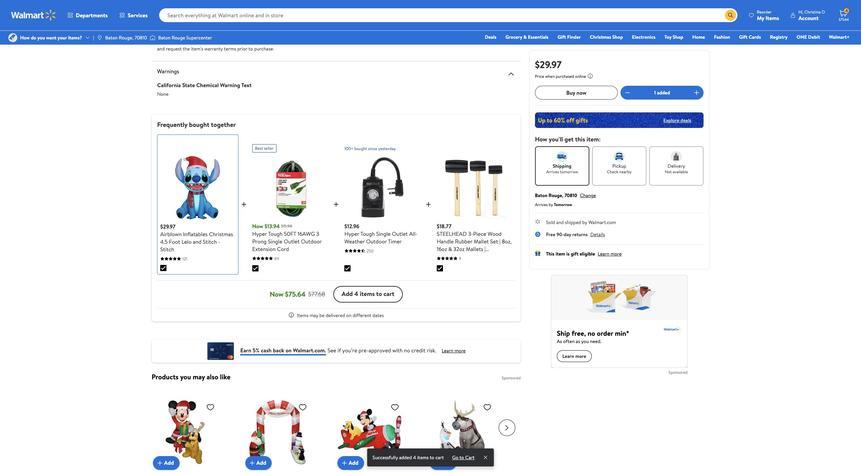 Task type: vqa. For each thing, say whether or not it's contained in the screenshot.
Kitchen And Dining IMAGE at top right
no



Task type: describe. For each thing, give the bounding box(es) containing it.
arrives inside shipping arrives tomorrow
[[546, 169, 559, 175]]

& inside grocery & essentials link
[[524, 34, 527, 41]]

2 horizontal spatial party
[[425, 38, 436, 45]]

1 vertical spatial terms
[[177, 38, 189, 45]]

rouge, for baton rouge, 70810
[[119, 34, 133, 41]]

deals
[[485, 34, 497, 41]]

by inside baton rouge, 70810 change arrives by tomorrow
[[549, 202, 553, 208]]

lightweight
[[437, 253, 465, 261]]

any).
[[468, 31, 478, 38]]

item's
[[191, 45, 203, 52]]

is
[[567, 251, 570, 258]]

intent image for pickup image
[[614, 151, 625, 162]]

0 vertical spatial warranty
[[209, 31, 228, 38]]

1 horizontal spatial party
[[312, 31, 323, 38]]

how for how you'll get this item:
[[535, 135, 548, 144]]

this
[[546, 251, 555, 258]]

different
[[353, 312, 371, 319]]

increase quantity airblown inflatables christmas 4.5 foot lelo and stitch - stitch, current quantity 1 image
[[693, 89, 701, 97]]

2 horizontal spatial and
[[556, 219, 564, 226]]

$75.64 for 4
[[839, 17, 849, 22]]

add to favorites list, gemmy christmas airblown inflatable hanging mickey and pluto disney, 5 ft tall, multicolored image
[[206, 403, 215, 412]]

121
[[182, 256, 187, 262]]

may inside warranty information please be aware that the warranty terms on items offered for sale by third party marketplace sellers may differ from those displayed in this section (if any). to confirm warranty terms on an item offered for sale by a third party marketplace seller, please use the 'contact seller' feature on the third party marketplace seller's information page and request the item's warranty terms prior to purchase.
[[365, 31, 374, 38]]

-
[[218, 238, 220, 246]]

1 vertical spatial information
[[480, 38, 504, 45]]

2 vertical spatial 4
[[413, 455, 416, 462]]

to inside go to cart button
[[460, 455, 464, 462]]

departments button
[[62, 7, 114, 24]]

add to cart image for gemmy christmas airblown inflatable hanging mickey and pluto disney, 5 ft tall, multicolored image
[[156, 459, 164, 468]]

1 vertical spatial warranty
[[157, 38, 176, 45]]

hyper tough single outlet all-weather outdoor timer image
[[350, 155, 415, 220]]

gemmy christmas airblown inflatable olaf and sven w/leds scene disney , 7 ft tall, multicolored image
[[430, 400, 494, 465]]

0 vertical spatial information
[[181, 21, 209, 29]]

details
[[591, 231, 605, 238]]

gift for gift cards
[[739, 34, 748, 41]]

on down those
[[399, 38, 405, 45]]

add for 8ft inflatable candy cane arch w/ lights image
[[256, 460, 266, 467]]

4 inside add 4 items to cart "button"
[[354, 290, 358, 299]]

now $13.94 $15.98 hyper tough 50ft 16awg 3 prong single outlet outdoor extension cord
[[252, 222, 322, 253]]

this item is gift eligible learn more
[[546, 251, 622, 258]]

airblown inflatables christmas 4.5 foot lelo and stitch - stitch image
[[166, 156, 230, 220]]

1 horizontal spatial more
[[611, 251, 622, 258]]

shop for toy shop
[[673, 34, 684, 41]]

add button for gemmy christmas airblown inflatable hanging mickey and pluto disney, 5 ft tall, multicolored image
[[153, 456, 180, 470]]

also
[[207, 372, 218, 382]]

the down those
[[406, 38, 413, 45]]

warnings image
[[507, 70, 515, 78]]

1 horizontal spatial this
[[575, 135, 585, 144]]

16oz
[[437, 245, 447, 253]]

1 horizontal spatial marketplace
[[324, 31, 350, 38]]

add to favorites list, gemmy christmas airblown inflatable olaf and sven w/leds scene disney , 7 ft tall, multicolored image
[[483, 403, 492, 412]]

please
[[320, 38, 333, 45]]

successfully
[[373, 455, 398, 462]]

1 vertical spatial cart
[[436, 455, 444, 462]]

pickup check nearby
[[607, 163, 632, 175]]

online
[[575, 73, 586, 79]]

to
[[479, 31, 484, 38]]

get
[[565, 135, 574, 144]]

baton for baton rouge supercenter
[[158, 34, 171, 41]]

warranty for warranty information please be aware that the warranty terms on items offered for sale by third party marketplace sellers may differ from those displayed in this section (if any). to confirm warranty terms on an item offered for sale by a third party marketplace seller, please use the 'contact seller' feature on the third party marketplace seller's information page and request the item's warranty terms prior to purchase.
[[157, 21, 179, 29]]

1 vertical spatial item
[[556, 251, 565, 258]]

$75.64 for now
[[285, 290, 306, 299]]

shipping
[[553, 163, 572, 170]]

item inside warranty information please be aware that the warranty terms on items offered for sale by third party marketplace sellers may differ from those displayed in this section (if any). to confirm warranty terms on an item offered for sale by a third party marketplace seller, please use the 'contact seller' feature on the third party marketplace seller's information page and request the item's warranty terms prior to purchase.
[[203, 38, 212, 45]]

$12.96
[[345, 222, 359, 230]]

70810 for baton rouge, 70810
[[135, 34, 147, 41]]

0 horizontal spatial you
[[37, 34, 45, 41]]

2 horizontal spatial items
[[417, 455, 429, 462]]

that
[[191, 31, 200, 38]]

intent image for shipping image
[[557, 151, 568, 162]]

outlet inside the $12.96 hyper tough single outlet all- weather outdoor timer
[[392, 230, 408, 238]]

5%
[[253, 347, 260, 355]]

california state chemical warning text none
[[157, 81, 252, 97]]

2 horizontal spatial |
[[500, 238, 501, 245]]

gift finder
[[558, 34, 581, 41]]

christmas shop
[[590, 34, 623, 41]]

mallet
[[474, 238, 489, 245]]

added for 1
[[657, 89, 670, 96]]

0 horizontal spatial stitch
[[160, 246, 174, 253]]

learn more button
[[598, 251, 622, 258]]

how for how do you want your items?
[[20, 34, 30, 41]]

frequently
[[157, 120, 188, 129]]

arrives inside baton rouge, 70810 change arrives by tomorrow
[[535, 202, 548, 208]]

clear search field text image
[[717, 12, 723, 18]]

1 horizontal spatial offered
[[261, 31, 277, 38]]

from
[[388, 31, 398, 38]]

gemmy christmas airblown inflatable hanging mickey and pluto disney, 5 ft tall, multicolored image
[[153, 400, 217, 465]]

on up the prior
[[242, 31, 247, 38]]

fashion
[[714, 34, 730, 41]]

1 plus image from the left
[[240, 200, 248, 209]]

set
[[490, 238, 498, 245]]

in
[[433, 31, 436, 38]]

california
[[157, 81, 181, 89]]

1
[[654, 89, 656, 96]]

walmart.com.
[[293, 347, 326, 355]]

now $75.64 $77.68
[[270, 290, 325, 299]]

 image for baton rouge, 70810
[[97, 35, 102, 41]]

account
[[799, 14, 819, 22]]

sold and shipped by walmart.com
[[546, 219, 616, 226]]

0 horizontal spatial more
[[455, 348, 466, 355]]

if
[[338, 347, 341, 355]]

16awg
[[298, 230, 315, 238]]

close image
[[483, 455, 489, 461]]

0 horizontal spatial &
[[448, 245, 452, 253]]

8oz,
[[502, 238, 512, 245]]

extension
[[252, 245, 276, 253]]

toy shop link
[[662, 33, 687, 41]]

decrease quantity airblown inflatables christmas 4.5 foot lelo and stitch - stitch, current quantity 1 image
[[624, 89, 632, 97]]

items?
[[68, 34, 82, 41]]

free
[[546, 231, 556, 238]]

1 horizontal spatial for
[[278, 31, 284, 38]]

2 horizontal spatial third
[[414, 38, 424, 45]]

bought for 100+
[[354, 146, 367, 151]]

2 vertical spatial warranty
[[205, 45, 223, 52]]

delivered
[[326, 312, 345, 319]]

go
[[452, 455, 459, 462]]

4.5
[[160, 238, 168, 246]]

2 vertical spatial may
[[193, 372, 205, 382]]

weather
[[345, 238, 365, 245]]

0 horizontal spatial party
[[267, 38, 278, 45]]

successfully added 4 items to cart
[[373, 455, 444, 462]]

add to cart image for 8ft inflatable candy cane arch w/ lights image
[[248, 459, 256, 468]]

single inside now $13.94 $15.98 hyper tough 50ft 16awg 3 prong single outlet outdoor extension cord
[[268, 238, 282, 245]]

to inside add 4 items to cart "button"
[[376, 290, 382, 299]]

1 horizontal spatial learn
[[598, 251, 610, 258]]

one debit
[[797, 34, 820, 41]]

warranty image
[[507, 7, 515, 15]]

dates
[[373, 312, 384, 319]]

state
[[182, 81, 195, 89]]

airblown
[[160, 230, 182, 238]]

1 horizontal spatial &
[[466, 253, 470, 261]]

cart
[[465, 455, 475, 462]]

100+
[[345, 146, 353, 151]]

walmart image
[[11, 10, 56, 21]]

nearby
[[620, 169, 632, 175]]

registry link
[[767, 33, 791, 41]]

buy now button
[[535, 86, 618, 100]]

cash
[[261, 347, 272, 355]]

buy now
[[567, 89, 587, 97]]

shipping arrives tomorrow
[[546, 163, 578, 175]]

1 vertical spatial learn
[[442, 348, 454, 355]]

tomorrow
[[560, 169, 578, 175]]

legal information image
[[588, 73, 593, 79]]

minimizing
[[437, 261, 463, 268]]

sold
[[546, 219, 555, 226]]

and inside $29.97 airblown inflatables christmas 4.5 foot lelo and stitch - stitch
[[193, 238, 202, 246]]

$77.68
[[308, 290, 325, 299]]

and inside warranty information please be aware that the warranty terms on items offered for sale by third party marketplace sellers may differ from those displayed in this section (if any). to confirm warranty terms on an item offered for sale by a third party marketplace seller, please use the 'contact seller' feature on the third party marketplace seller's information page and request the item's warranty terms prior to purchase.
[[157, 45, 165, 52]]

delivery not available
[[665, 163, 688, 175]]

learn more
[[442, 348, 466, 355]]

add inside "button"
[[342, 290, 353, 299]]

gemmy animated airblown inflatable mickey and pluto clubhouse airplane scene w/leds disney , 4.5 ft tall image
[[338, 400, 402, 465]]

outdoor inside the $12.96 hyper tough single outlet all- weather outdoor timer
[[366, 238, 387, 245]]

plus image
[[332, 200, 340, 209]]

want
[[46, 34, 56, 41]]

credit
[[411, 347, 426, 355]]

90-
[[557, 231, 564, 238]]

on left an
[[190, 38, 195, 45]]

approved
[[369, 347, 391, 355]]

deals link
[[482, 33, 500, 41]]

strike-
[[493, 253, 509, 261]]

add button for gemmy animated airblown inflatable mickey and pluto clubhouse airplane scene w/leds disney , 4.5 ft tall image
[[338, 456, 364, 470]]

1 horizontal spatial third
[[301, 31, 311, 38]]

mallets
[[466, 245, 483, 253]]

0 horizontal spatial marketplace
[[279, 38, 305, 45]]

add to favorites list, gemmy animated airblown inflatable mickey and pluto clubhouse airplane scene w/leds disney , 4.5 ft tall image
[[391, 403, 399, 412]]

$29.97 for $29.97
[[535, 58, 562, 71]]

rouge
[[172, 34, 185, 41]]

Walmart Site-Wide search field
[[159, 8, 738, 22]]

warranty for warranty
[[157, 5, 179, 12]]

capital one  earn 5% cash back on walmart.com. see if you're pre-approved with no credit risk. learn more element
[[442, 348, 466, 355]]

611
[[274, 256, 279, 262]]

add button for gemmy christmas airblown inflatable olaf and sven w/leds scene disney , 7 ft tall, multicolored image
[[430, 456, 457, 470]]

since
[[368, 146, 377, 151]]

my
[[757, 14, 765, 22]]

to inside warranty information please be aware that the warranty terms on items offered for sale by third party marketplace sellers may differ from those displayed in this section (if any). to confirm warranty terms on an item offered for sale by a third party marketplace seller, please use the 'contact seller' feature on the third party marketplace seller's information page and request the item's warranty terms prior to purchase.
[[249, 45, 253, 52]]



Task type: locate. For each thing, give the bounding box(es) containing it.
added for successfully
[[399, 455, 412, 462]]

you right products on the bottom left of the page
[[180, 372, 191, 382]]

1 horizontal spatial hyper
[[345, 230, 359, 238]]

to right go
[[460, 455, 464, 462]]

and right sold
[[556, 219, 564, 226]]

baton for baton rouge, 70810
[[105, 34, 118, 41]]

warranty down please
[[157, 38, 176, 45]]

0 horizontal spatial |
[[93, 34, 94, 41]]

0 horizontal spatial plus image
[[240, 200, 248, 209]]

bought right 100+
[[354, 146, 367, 151]]

request
[[166, 45, 182, 52]]

use
[[334, 38, 341, 45]]

1 vertical spatial warranty
[[157, 21, 179, 29]]

1 horizontal spatial  image
[[150, 34, 155, 41]]

hyper tough 50ft 16awg 3 prong single outlet outdoor extension cord image
[[258, 155, 322, 220]]

pre-
[[359, 347, 369, 355]]

terms down the aware
[[177, 38, 189, 45]]

feature
[[383, 38, 398, 45]]

& right 16oz
[[448, 245, 452, 253]]

earn
[[240, 347, 251, 355]]

1 horizontal spatial single
[[376, 230, 391, 238]]

|
[[93, 34, 94, 41], [500, 238, 501, 245], [485, 245, 486, 253]]

0 vertical spatial items
[[766, 14, 779, 22]]

rouge, for baton rouge, 70810 change arrives by tomorrow
[[549, 192, 564, 199]]

 image for baton rouge supercenter
[[150, 34, 155, 41]]

4 inside 4 $75.64
[[846, 8, 848, 14]]

0 horizontal spatial  image
[[97, 35, 102, 41]]

0 vertical spatial $75.64
[[839, 17, 849, 22]]

outdoor up 250 on the bottom of page
[[366, 238, 387, 245]]

0 horizontal spatial gift
[[558, 34, 566, 41]]

may up seller'
[[365, 31, 374, 38]]

0 vertical spatial rouge,
[[119, 34, 133, 41]]

capitalone image
[[207, 343, 235, 360]]

the
[[201, 31, 208, 38], [342, 38, 349, 45], [406, 38, 413, 45], [183, 45, 190, 52]]

cord
[[277, 245, 289, 253]]

the right the "use"
[[342, 38, 349, 45]]

cart up the dates
[[384, 290, 395, 299]]

0 vertical spatial be
[[172, 31, 177, 38]]

1 vertical spatial 4
[[354, 290, 358, 299]]

1 warranty from the top
[[157, 5, 179, 12]]

1 vertical spatial items
[[360, 290, 375, 299]]

0 horizontal spatial single
[[268, 238, 282, 245]]

to down a
[[249, 45, 253, 52]]

add for gemmy christmas airblown inflatable olaf and sven w/leds scene disney , 7 ft tall, multicolored image
[[441, 460, 451, 467]]

day
[[564, 231, 571, 238]]

gift
[[571, 251, 579, 258]]

item right an
[[203, 38, 212, 45]]

1 vertical spatial items
[[297, 312, 309, 319]]

1 gift from the left
[[558, 34, 566, 41]]

and right lelo
[[193, 238, 202, 246]]

baton down departments
[[105, 34, 118, 41]]

all-
[[409, 230, 418, 238]]

item
[[203, 38, 212, 45], [556, 251, 565, 258]]

0 vertical spatial may
[[365, 31, 374, 38]]

1 add button from the left
[[153, 456, 180, 470]]

warranty inside warranty information please be aware that the warranty terms on items offered for sale by third party marketplace sellers may differ from those displayed in this section (if any). to confirm warranty terms on an item offered for sale by a third party marketplace seller, please use the 'contact seller' feature on the third party marketplace seller's information page and request the item's warranty terms prior to purchase.
[[157, 21, 179, 29]]

price when purchased online
[[535, 73, 586, 79]]

Search search field
[[159, 8, 738, 22]]

$12.96 hyper tough single outlet all- weather outdoor timer
[[345, 222, 418, 245]]

4 add button from the left
[[430, 456, 457, 470]]

add button for 8ft inflatable candy cane arch w/ lights image
[[245, 456, 272, 470]]

add to cart image
[[156, 459, 164, 468], [248, 459, 256, 468], [340, 459, 349, 468], [433, 459, 441, 468]]

home link
[[689, 33, 708, 41]]

together
[[211, 120, 236, 129]]

how you'll get this item:
[[535, 135, 601, 144]]

how
[[20, 34, 30, 41], [535, 135, 548, 144]]

1 horizontal spatial and
[[193, 238, 202, 246]]

the left item's
[[183, 45, 190, 52]]

32oz
[[454, 245, 465, 253]]

more right eligible
[[611, 251, 622, 258]]

one debit link
[[794, 33, 823, 41]]

be left delivered
[[319, 312, 325, 319]]

0 horizontal spatial hyper
[[252, 230, 267, 238]]

1  added
[[654, 89, 670, 96]]

like
[[220, 372, 231, 382]]

warranty right "that" in the left top of the page
[[209, 31, 228, 38]]

0 horizontal spatial for
[[230, 38, 236, 45]]

risk.
[[427, 347, 436, 355]]

add for gemmy christmas airblown inflatable hanging mickey and pluto disney, 5 ft tall, multicolored image
[[164, 460, 174, 467]]

1 horizontal spatial item
[[556, 251, 565, 258]]

marketplace down the section
[[437, 38, 463, 45]]

this inside warranty information please be aware that the warranty terms on items offered for sale by third party marketplace sellers may differ from those displayed in this section (if any). to confirm warranty terms on an item offered for sale by a third party marketplace seller, please use the 'contact seller' feature on the third party marketplace seller's information page and request the item's warranty terms prior to purchase.
[[437, 31, 445, 38]]

steelhead 3-piece wood handle rubber mallet set | 8oz, 16oz & 32oz mallets | lightweight & durable, strike-minimizing handles image
[[443, 155, 507, 220]]

change
[[580, 192, 596, 199]]

2 horizontal spatial baton
[[535, 192, 548, 199]]

rouge, inside baton rouge, 70810 change arrives by tomorrow
[[549, 192, 564, 199]]

0 horizontal spatial sponsored
[[502, 375, 521, 381]]

0 horizontal spatial sale
[[238, 38, 245, 45]]

1 vertical spatial you
[[180, 372, 191, 382]]

third down displayed
[[414, 38, 424, 45]]

intent image for delivery image
[[671, 151, 682, 162]]

shop for christmas shop
[[613, 34, 623, 41]]

70810 for baton rouge, 70810 change arrives by tomorrow
[[565, 192, 577, 199]]

information up "that" in the left top of the page
[[181, 21, 209, 29]]

stitch left "-" on the bottom of page
[[203, 238, 217, 246]]

the right "that" in the left top of the page
[[201, 31, 208, 38]]

2 horizontal spatial 4
[[846, 8, 848, 14]]

how left do
[[20, 34, 30, 41]]

None checkbox
[[345, 265, 351, 272], [437, 265, 443, 272], [345, 265, 351, 272], [437, 265, 443, 272]]

section
[[446, 31, 461, 38]]

| right set
[[500, 238, 501, 245]]

bought left the together
[[189, 120, 209, 129]]

baton left rouge
[[158, 34, 171, 41]]

offered up purchase.
[[261, 31, 277, 38]]

on left different
[[346, 312, 352, 319]]

8ft inflatable candy cane arch w/ lights image
[[245, 400, 310, 465]]

'contact
[[350, 38, 368, 45]]

gift cards link
[[736, 33, 764, 41]]

page
[[505, 38, 515, 45]]

1 horizontal spatial shop
[[673, 34, 684, 41]]

1 shop from the left
[[613, 34, 623, 41]]

party up 'seller,'
[[312, 31, 323, 38]]

$75.64
[[839, 17, 849, 22], [285, 290, 306, 299]]

gift finder link
[[555, 33, 584, 41]]

0 vertical spatial now
[[252, 222, 263, 230]]

0 horizontal spatial how
[[20, 34, 30, 41]]

more right the risk.
[[455, 348, 466, 355]]

1 vertical spatial for
[[230, 38, 236, 45]]

delivery
[[668, 163, 685, 170]]

products
[[152, 372, 179, 382]]

now for $75.64
[[270, 290, 284, 299]]

learn right the risk.
[[442, 348, 454, 355]]

items up a
[[249, 31, 260, 38]]

$29.97 airblown inflatables christmas 4.5 foot lelo and stitch - stitch
[[160, 223, 233, 253]]

you right do
[[37, 34, 45, 41]]

third up 'seller,'
[[301, 31, 311, 38]]

added right successfully
[[399, 455, 412, 462]]

2 outdoor from the left
[[366, 238, 387, 245]]

2 vertical spatial terms
[[224, 45, 236, 52]]

no
[[404, 347, 410, 355]]

1 vertical spatial $29.97
[[160, 223, 176, 230]]

gift left finder
[[558, 34, 566, 41]]

information down confirm
[[480, 38, 504, 45]]

items up different
[[360, 290, 375, 299]]

tough up 250 on the bottom of page
[[361, 230, 375, 238]]

1 horizontal spatial |
[[485, 245, 486, 253]]

items may be delivered on different dates
[[297, 312, 384, 319]]

outdoor inside now $13.94 $15.98 hyper tough 50ft 16awg 3 prong single outlet outdoor extension cord
[[301, 238, 322, 245]]

1 add to cart image from the left
[[156, 459, 164, 468]]

0 vertical spatial added
[[657, 89, 670, 96]]

item left is in the right bottom of the page
[[556, 251, 565, 258]]

70810 inside baton rouge, 70810 change arrives by tomorrow
[[565, 192, 577, 199]]

baton up sold
[[535, 192, 548, 199]]

back
[[273, 347, 284, 355]]

information
[[181, 21, 209, 29], [480, 38, 504, 45]]

items inside warranty information please be aware that the warranty terms on items offered for sale by third party marketplace sellers may differ from those displayed in this section (if any). to confirm warranty terms on an item offered for sale by a third party marketplace seller, please use the 'contact seller' feature on the third party marketplace seller's information page and request the item's warranty terms prior to purchase.
[[249, 31, 260, 38]]

cart left go
[[436, 455, 444, 462]]

3 add to cart image from the left
[[340, 459, 349, 468]]

explore deals
[[664, 117, 691, 124]]

outdoor
[[301, 238, 322, 245], [366, 238, 387, 245]]

tomorrow
[[554, 202, 572, 208]]

terms left the prior
[[224, 45, 236, 52]]

2 gift from the left
[[739, 34, 748, 41]]

foot
[[169, 238, 180, 246]]

party up purchase.
[[267, 38, 278, 45]]

items down "now $75.64 $77.68"
[[297, 312, 309, 319]]

seller
[[264, 145, 274, 151]]

4 right successfully
[[413, 455, 416, 462]]

single inside the $12.96 hyper tough single outlet all- weather outdoor timer
[[376, 230, 391, 238]]

rouge, up tomorrow at top right
[[549, 192, 564, 199]]

christmas right finder
[[590, 34, 611, 41]]

tough
[[268, 230, 283, 238], [361, 230, 375, 238]]

do
[[31, 34, 36, 41]]

4 right o
[[846, 8, 848, 14]]

70810
[[135, 34, 147, 41], [565, 192, 577, 199]]

hyper
[[252, 230, 267, 238], [345, 230, 359, 238]]

learn right eligible
[[598, 251, 610, 258]]

1 horizontal spatial 4
[[413, 455, 416, 462]]

2 vertical spatial and
[[193, 238, 202, 246]]

hi, christina o account
[[799, 9, 825, 22]]

may down $77.68
[[310, 312, 318, 319]]

this right in
[[437, 31, 445, 38]]

items inside reorder my items
[[766, 14, 779, 22]]

$75.64 left $77.68
[[285, 290, 306, 299]]

be left the aware
[[172, 31, 177, 38]]

$29.97 for $29.97 airblown inflatables christmas 4.5 foot lelo and stitch - stitch
[[160, 223, 176, 230]]

0 horizontal spatial may
[[193, 372, 205, 382]]

$29.97 up the '4.5'
[[160, 223, 176, 230]]

1 horizontal spatial sponsored
[[669, 370, 688, 376]]

home
[[693, 34, 705, 41]]

70810 up tomorrow at top right
[[565, 192, 577, 199]]

up to sixty percent off deals. shop now. image
[[535, 113, 704, 128]]

2 horizontal spatial &
[[524, 34, 527, 41]]

gifting made easy image
[[535, 251, 541, 256]]

$29.97 inside $29.97 airblown inflatables christmas 4.5 foot lelo and stitch - stitch
[[160, 223, 176, 230]]

1 horizontal spatial cart
[[436, 455, 444, 462]]

arrives left tomorrow
[[546, 169, 559, 175]]

marketplace up the "use"
[[324, 31, 350, 38]]

rouge, down services dropdown button
[[119, 34, 133, 41]]

be inside warranty information please be aware that the warranty terms on items offered for sale by third party marketplace sellers may differ from those displayed in this section (if any). to confirm warranty terms on an item offered for sale by a third party marketplace seller, please use the 'contact seller' feature on the third party marketplace seller's information page and request the item's warranty terms prior to purchase.
[[172, 31, 177, 38]]

1 horizontal spatial outdoor
[[366, 238, 387, 245]]

0 horizontal spatial items
[[297, 312, 309, 319]]

outlet down $15.98
[[284, 238, 300, 245]]

stitch down airblown
[[160, 246, 174, 253]]

electronics link
[[629, 33, 659, 41]]

now
[[252, 222, 263, 230], [270, 290, 284, 299]]

0 horizontal spatial information
[[181, 21, 209, 29]]

& right grocery on the top of page
[[524, 34, 527, 41]]

$75.64 up walmart+
[[839, 17, 849, 22]]

this right get
[[575, 135, 585, 144]]

single down $13.94
[[268, 238, 282, 245]]

gift cards
[[739, 34, 761, 41]]

0 horizontal spatial and
[[157, 45, 165, 52]]

1 hyper from the left
[[252, 230, 267, 238]]

0 vertical spatial cart
[[384, 290, 395, 299]]

2 hyper from the left
[[345, 230, 359, 238]]

you're
[[342, 347, 357, 355]]

0 horizontal spatial offered
[[213, 38, 229, 45]]

0 horizontal spatial be
[[172, 31, 177, 38]]

2 warranty from the top
[[157, 21, 179, 29]]

70810 down services
[[135, 34, 147, 41]]

to left go
[[430, 455, 434, 462]]

cart inside "button"
[[384, 290, 395, 299]]

$13.94
[[265, 222, 280, 230]]

0 vertical spatial 4
[[846, 8, 848, 14]]

bought for frequently
[[189, 120, 209, 129]]

warnings
[[157, 67, 179, 75]]

now
[[577, 89, 587, 97]]

0 horizontal spatial 4
[[354, 290, 358, 299]]

$29.97 up the when
[[535, 58, 562, 71]]

may left also
[[193, 372, 205, 382]]

2 horizontal spatial may
[[365, 31, 374, 38]]

0 horizontal spatial $75.64
[[285, 290, 306, 299]]

1 horizontal spatial items
[[360, 290, 375, 299]]

baton rouge, 70810
[[105, 34, 147, 41]]

1 tough from the left
[[268, 230, 283, 238]]

items left go
[[417, 455, 429, 462]]

change button
[[580, 192, 596, 199]]

available
[[673, 169, 688, 175]]

tough inside the $12.96 hyper tough single outlet all- weather outdoor timer
[[361, 230, 375, 238]]

purchase.
[[254, 45, 274, 52]]

handle
[[437, 238, 454, 245]]

2 horizontal spatial marketplace
[[437, 38, 463, 45]]

| right items?
[[93, 34, 94, 41]]

search icon image
[[728, 12, 734, 18]]

0 horizontal spatial rouge,
[[119, 34, 133, 41]]

1 horizontal spatial stitch
[[203, 238, 217, 246]]

arrives up sold
[[535, 202, 548, 208]]

1 vertical spatial bought
[[354, 146, 367, 151]]

0 vertical spatial christmas
[[590, 34, 611, 41]]

outlet left all-
[[392, 230, 408, 238]]

essentials
[[528, 34, 549, 41]]

0 horizontal spatial items
[[249, 31, 260, 38]]

seller'
[[370, 38, 382, 45]]

hyper inside the $12.96 hyper tough single outlet all- weather outdoor timer
[[345, 230, 359, 238]]

1 horizontal spatial added
[[657, 89, 670, 96]]

items right my
[[766, 14, 779, 22]]

offered right the supercenter
[[213, 38, 229, 45]]

frequently bought together
[[157, 120, 236, 129]]

terms up the prior
[[229, 31, 241, 38]]

departments
[[76, 11, 108, 19]]

1 vertical spatial may
[[310, 312, 318, 319]]

toy shop
[[665, 34, 684, 41]]

1 vertical spatial offered
[[213, 38, 229, 45]]

and left request
[[157, 45, 165, 52]]

christmas right inflatables
[[209, 230, 233, 238]]

deals
[[681, 117, 691, 124]]

on right back
[[286, 347, 292, 355]]

walmart+
[[829, 34, 850, 41]]

outlet inside now $13.94 $15.98 hyper tough 50ft 16awg 3 prong single outlet outdoor extension cord
[[284, 238, 300, 245]]

pickup
[[613, 163, 626, 170]]

0 horizontal spatial added
[[399, 455, 412, 462]]

gift for gift finder
[[558, 34, 566, 41]]

shop right toy
[[673, 34, 684, 41]]

items inside "button"
[[360, 290, 375, 299]]

this
[[437, 31, 445, 38], [575, 135, 585, 144]]

| right the mallets
[[485, 245, 486, 253]]

0 vertical spatial arrives
[[546, 169, 559, 175]]

 image
[[150, 34, 155, 41], [97, 35, 102, 41]]

warranty
[[157, 5, 179, 12], [157, 21, 179, 29]]

1 horizontal spatial gift
[[739, 34, 748, 41]]

250
[[367, 248, 374, 254]]

added right 1 at the top right
[[657, 89, 670, 96]]

next slide for products you may also like list image
[[499, 420, 515, 436]]

one
[[797, 34, 807, 41]]

now for $13.94
[[252, 222, 263, 230]]

gift left cards
[[739, 34, 748, 41]]

a
[[253, 38, 255, 45]]

1 horizontal spatial bought
[[354, 146, 367, 151]]

None checkbox
[[160, 265, 167, 271], [252, 265, 259, 272], [160, 265, 167, 271], [252, 265, 259, 272]]

single right weather
[[376, 230, 391, 238]]

plus image
[[240, 200, 248, 209], [424, 200, 433, 209]]

christmas inside $29.97 airblown inflatables christmas 4.5 foot lelo and stitch - stitch
[[209, 230, 233, 238]]

tough down $15.98
[[268, 230, 283, 238]]

you'll
[[549, 135, 563, 144]]

2 plus image from the left
[[424, 200, 433, 209]]

1 vertical spatial 70810
[[565, 192, 577, 199]]

outdoor right 50ft
[[301, 238, 322, 245]]

4 up different
[[354, 290, 358, 299]]

1 horizontal spatial baton
[[158, 34, 171, 41]]

add to cart image for gemmy christmas airblown inflatable olaf and sven w/leds scene disney , 7 ft tall, multicolored image
[[433, 459, 441, 468]]

3 add button from the left
[[338, 456, 364, 470]]

1 horizontal spatial $75.64
[[839, 17, 849, 22]]

1 vertical spatial how
[[535, 135, 548, 144]]

hyper inside now $13.94 $15.98 hyper tough 50ft 16awg 3 prong single outlet outdoor extension cord
[[252, 230, 267, 238]]

add to favorites list, 8ft inflatable candy cane arch w/ lights image
[[299, 403, 307, 412]]

tough inside now $13.94 $15.98 hyper tough 50ft 16awg 3 prong single outlet outdoor extension cord
[[268, 230, 283, 238]]

third right a
[[256, 38, 266, 45]]

2 add to cart image from the left
[[248, 459, 256, 468]]

1 vertical spatial be
[[319, 312, 325, 319]]

how left "you'll"
[[535, 135, 548, 144]]

rubber
[[455, 238, 473, 245]]

an
[[197, 38, 201, 45]]

1 horizontal spatial $29.97
[[535, 58, 562, 71]]

to up the dates
[[376, 290, 382, 299]]

0 vertical spatial learn
[[598, 251, 610, 258]]

1 vertical spatial more
[[455, 348, 466, 355]]

2 vertical spatial items
[[417, 455, 429, 462]]

add 4 items to cart
[[342, 290, 395, 299]]

 image down departments
[[97, 35, 102, 41]]

1 horizontal spatial plus image
[[424, 200, 433, 209]]

now inside now $13.94 $15.98 hyper tough 50ft 16awg 3 prong single outlet outdoor extension cord
[[252, 222, 263, 230]]

1 horizontal spatial information
[[480, 38, 504, 45]]

christmas inside christmas shop link
[[590, 34, 611, 41]]

grocery
[[506, 34, 523, 41]]

 image
[[8, 33, 17, 42]]

1 outdoor from the left
[[301, 238, 322, 245]]

add to cart image for gemmy animated airblown inflatable mickey and pluto clubhouse airplane scene w/leds disney , 4.5 ft tall image
[[340, 459, 349, 468]]

0 vertical spatial terms
[[229, 31, 241, 38]]

0 horizontal spatial third
[[256, 38, 266, 45]]

$18.77 steelhead 3-piece wood handle rubber mallet set | 8oz, 16oz & 32oz mallets | lightweight & durable, strike- minimizing handles
[[437, 222, 512, 268]]

4 add to cart image from the left
[[433, 459, 441, 468]]

1 vertical spatial added
[[399, 455, 412, 462]]

warranty right item's
[[205, 45, 223, 52]]

baton inside baton rouge, 70810 change arrives by tomorrow
[[535, 192, 548, 199]]

1 vertical spatial and
[[556, 219, 564, 226]]

0 horizontal spatial outdoor
[[301, 238, 322, 245]]

shop left electronics link at the top of the page
[[613, 34, 623, 41]]

0 vertical spatial for
[[278, 31, 284, 38]]

add for gemmy animated airblown inflatable mickey and pluto clubhouse airplane scene w/leds disney , 4.5 ft tall image
[[349, 460, 359, 467]]

1 horizontal spatial sale
[[285, 31, 293, 38]]

2 tough from the left
[[361, 230, 375, 238]]

1 horizontal spatial 70810
[[565, 192, 577, 199]]

party down in
[[425, 38, 436, 45]]

christmas shop link
[[587, 33, 626, 41]]

reorder my items
[[757, 9, 779, 22]]

2 shop from the left
[[673, 34, 684, 41]]

when
[[545, 73, 555, 79]]

2 add button from the left
[[245, 456, 272, 470]]



